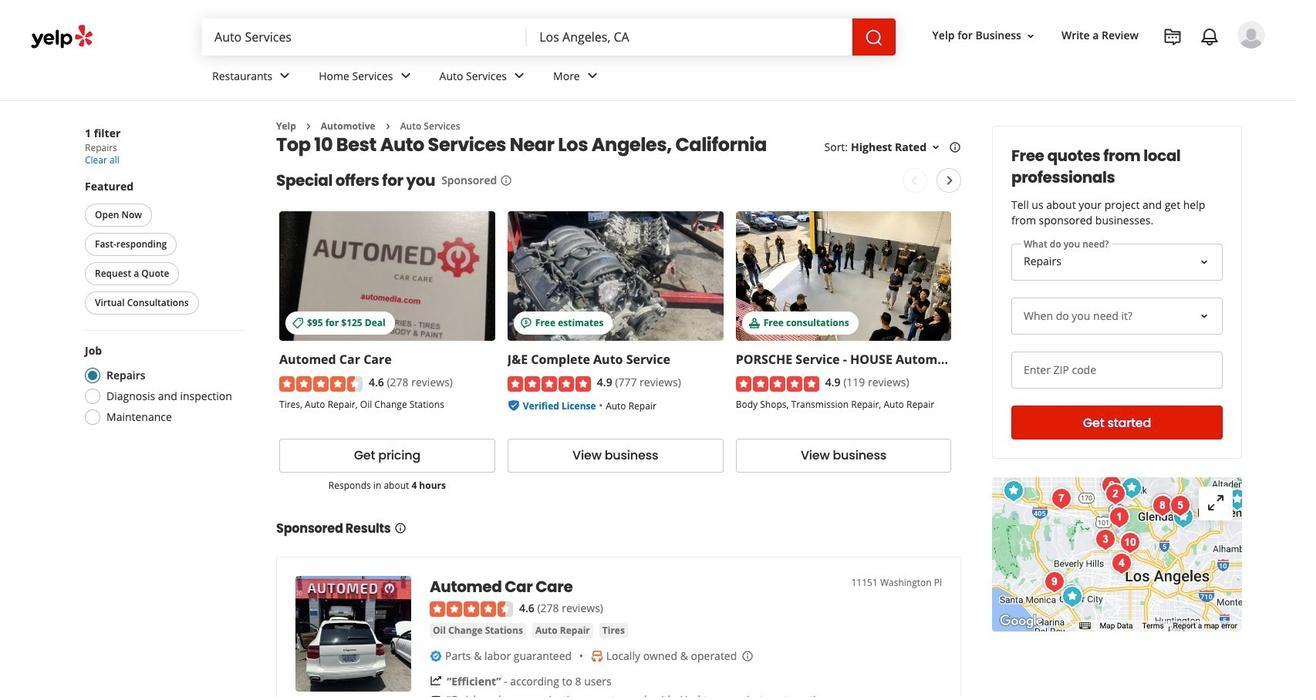 Task type: describe. For each thing, give the bounding box(es) containing it.
projects image
[[1164, 28, 1182, 46]]

1 horizontal spatial 4.6 star rating image
[[430, 602, 513, 618]]

16 free estimates v2 image
[[520, 317, 532, 330]]

What do you need? field
[[1012, 244, 1223, 281]]

none field address, neighborhood, city, state or zip
[[527, 19, 853, 56]]

16 locally owned v2 image
[[591, 651, 603, 663]]

4.9 star rating image for 16 free consultations v2 icon
[[736, 376, 819, 392]]

automed car care image
[[296, 576, 411, 692]]

16 free consultations v2 image
[[748, 317, 761, 330]]

1 24 chevron down v2 image from the left
[[396, 67, 415, 85]]

generic n. image
[[1238, 21, 1266, 49]]

notifications image
[[1201, 28, 1219, 46]]

2 horizontal spatial 16 info v2 image
[[949, 141, 962, 154]]

4.9 star rating image for '16 free estimates v2' icon
[[508, 376, 591, 392]]

user actions element
[[920, 19, 1287, 114]]

2 16 chevron right v2 image from the left
[[382, 120, 394, 133]]

3 24 chevron down v2 image from the left
[[583, 67, 602, 85]]

search image
[[865, 28, 883, 47]]

none field "things to do, nail salons, plumbers"
[[202, 19, 527, 56]]

1 16 chevron right v2 image from the left
[[302, 120, 315, 133]]

2 24 chevron down v2 image from the left
[[510, 67, 529, 85]]

previous image
[[906, 172, 924, 190]]

24 chevron down v2 image
[[276, 67, 294, 85]]



Task type: locate. For each thing, give the bounding box(es) containing it.
0 horizontal spatial 16 chevron right v2 image
[[302, 120, 315, 133]]

address, neighborhood, city, state or zip search field
[[527, 19, 853, 56]]

16 verified v2 image
[[508, 400, 520, 412]]

4.6 star rating image up 16 parts labor guarantee v2 icon
[[430, 602, 513, 618]]

None field
[[202, 19, 527, 56], [527, 19, 853, 56]]

1 horizontal spatial 16 info v2 image
[[500, 175, 513, 187]]

16 trending v2 image
[[430, 676, 442, 688]]

2 horizontal spatial 24 chevron down v2 image
[[583, 67, 602, 85]]

option group
[[80, 343, 245, 430]]

next image
[[941, 172, 960, 190]]

16 speech v2 image
[[430, 695, 442, 698]]

16 chevron down v2 image
[[930, 141, 942, 154]]

business categories element
[[200, 56, 1266, 100]]

1 horizontal spatial 4.9 star rating image
[[736, 376, 819, 392]]

None search field
[[202, 19, 896, 56]]

group
[[82, 179, 245, 318]]

1 vertical spatial 16 info v2 image
[[500, 175, 513, 187]]

2 none field from the left
[[527, 19, 853, 56]]

4.9 star rating image down 16 free consultations v2 icon
[[736, 376, 819, 392]]

1 horizontal spatial 24 chevron down v2 image
[[510, 67, 529, 85]]

0 horizontal spatial 16 info v2 image
[[394, 522, 406, 535]]

0 vertical spatial 16 info v2 image
[[949, 141, 962, 154]]

0 horizontal spatial 4.6 star rating image
[[279, 376, 363, 392]]

1 horizontal spatial 16 chevron right v2 image
[[382, 120, 394, 133]]

16 deal v2 image
[[292, 317, 304, 330]]

4.6 star rating image
[[279, 376, 363, 392], [430, 602, 513, 618]]

things to do, nail salons, plumbers search field
[[202, 19, 527, 56]]

4.9 star rating image
[[508, 376, 591, 392], [736, 376, 819, 392]]

2 vertical spatial 16 info v2 image
[[394, 522, 406, 535]]

  text field
[[1012, 352, 1223, 389]]

0 horizontal spatial 24 chevron down v2 image
[[396, 67, 415, 85]]

24 chevron down v2 image
[[396, 67, 415, 85], [510, 67, 529, 85], [583, 67, 602, 85]]

16 info v2 image
[[949, 141, 962, 154], [500, 175, 513, 187], [394, 522, 406, 535]]

4.9 star rating image up 16 verified v2 icon
[[508, 376, 591, 392]]

0 vertical spatial 4.6 star rating image
[[279, 376, 363, 392]]

0 horizontal spatial 4.9 star rating image
[[508, 376, 591, 392]]

4.6 star rating image down "16 deal v2" image
[[279, 376, 363, 392]]

1 none field from the left
[[202, 19, 527, 56]]

16 chevron right v2 image
[[302, 120, 315, 133], [382, 120, 394, 133]]

16 parts labor guarantee v2 image
[[430, 651, 442, 663]]

info icon image
[[742, 651, 754, 663], [742, 651, 754, 663]]

16 chevron down v2 image
[[1025, 30, 1037, 42]]

2 4.9 star rating image from the left
[[736, 376, 819, 392]]

1 vertical spatial 4.6 star rating image
[[430, 602, 513, 618]]

1 4.9 star rating image from the left
[[508, 376, 591, 392]]



Task type: vqa. For each thing, say whether or not it's contained in the screenshot.
16 DEAL V2 icon
yes



